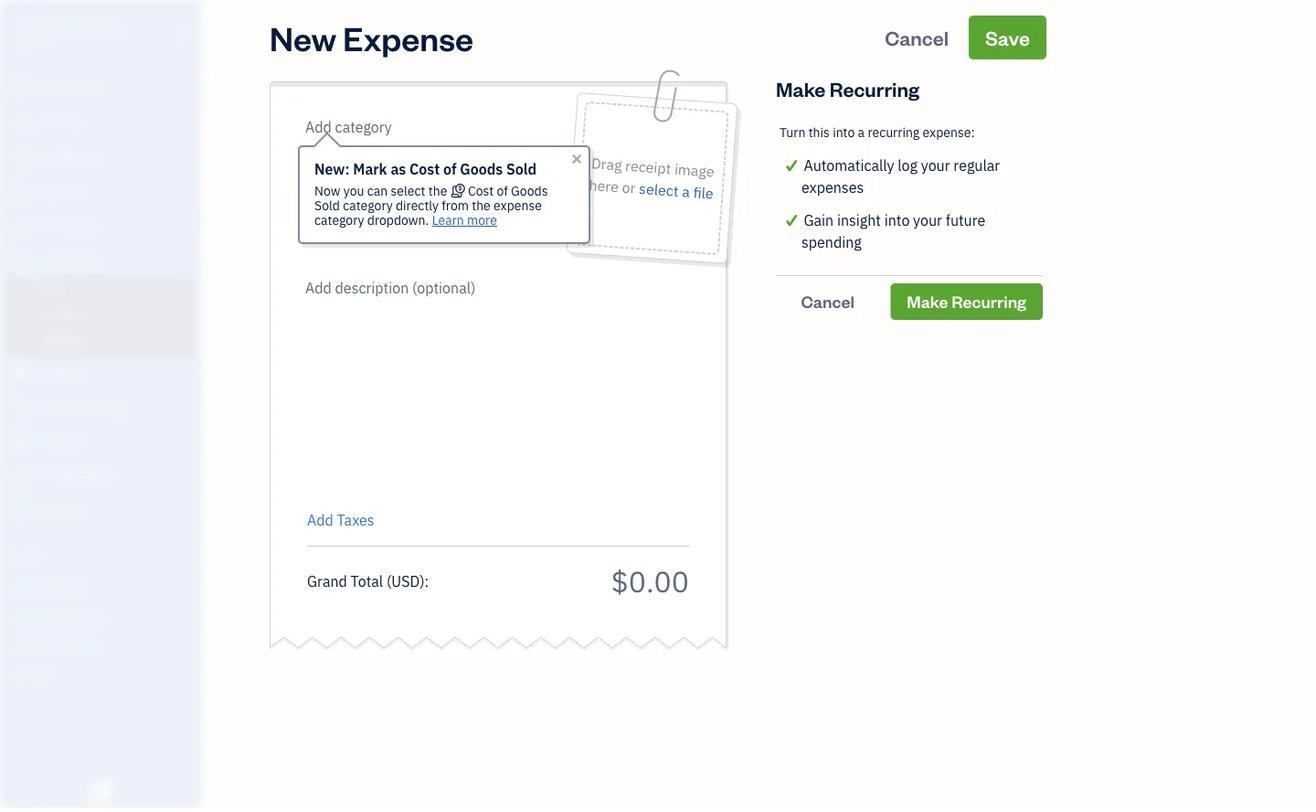 Task type: locate. For each thing, give the bounding box(es) containing it.
0 horizontal spatial the
[[429, 182, 447, 199]]

1 horizontal spatial the
[[472, 197, 491, 214]]

cancel left save
[[885, 24, 949, 50]]

the down new: mark as cost of goods sold
[[429, 182, 447, 199]]

sold up expense
[[506, 160, 537, 179]]

select a file
[[638, 179, 714, 203]]

1 vertical spatial make recurring
[[907, 291, 1027, 312]]

Category text field
[[305, 116, 462, 138]]

select inside select a file
[[638, 179, 679, 201]]

can
[[367, 182, 388, 199]]

0 horizontal spatial into
[[833, 124, 855, 141]]

client image
[[12, 114, 34, 133]]

0 vertical spatial of
[[443, 160, 457, 179]]

make down gain insight into your future spending
[[907, 291, 949, 312]]

automatically
[[804, 156, 894, 175]]

select down the receipt
[[638, 179, 679, 201]]

you
[[343, 182, 364, 199]]

of up more
[[497, 182, 508, 199]]

log
[[898, 156, 918, 175]]

team members image
[[14, 579, 196, 593]]

1 vertical spatial a
[[681, 182, 691, 201]]

into for your
[[885, 211, 910, 230]]

select down as
[[391, 182, 426, 199]]

cancel
[[885, 24, 949, 50], [801, 291, 855, 312]]

cost right as
[[410, 160, 440, 179]]

1 horizontal spatial of
[[497, 182, 508, 199]]

into right this
[[833, 124, 855, 141]]

into inside gain insight into your future spending
[[885, 211, 910, 230]]

into
[[833, 124, 855, 141], [885, 211, 910, 230]]

recurring down future
[[952, 291, 1027, 312]]

invoice image
[[12, 184, 34, 202]]

add
[[307, 511, 334, 530]]

0 horizontal spatial recurring
[[830, 75, 920, 101]]

cost
[[410, 160, 440, 179], [468, 182, 494, 199]]

1 vertical spatial your
[[913, 211, 942, 230]]

1 vertical spatial cost
[[468, 182, 494, 199]]

gain
[[804, 211, 834, 230]]

cancel button
[[869, 16, 965, 59], [776, 283, 880, 320]]

your left future
[[913, 211, 942, 230]]

your inside automatically log your regular expenses
[[921, 156, 950, 175]]

insight
[[837, 211, 881, 230]]

0 vertical spatial your
[[921, 156, 950, 175]]

make recurring inside button
[[907, 291, 1027, 312]]

goods inside cost of goods sold category directly from the expense category dropdown.
[[511, 182, 548, 199]]

0 horizontal spatial make
[[776, 75, 826, 101]]

Amount (USD) text field
[[611, 562, 689, 600]]

gary's
[[15, 16, 57, 35]]

new
[[270, 16, 337, 59]]

turn this into a recurring expense: element
[[776, 111, 1043, 276]]

make recurring down future
[[907, 291, 1027, 312]]

1 vertical spatial into
[[885, 211, 910, 230]]

1 horizontal spatial into
[[885, 211, 910, 230]]

recurring
[[830, 75, 920, 101], [952, 291, 1027, 312]]

expense image
[[12, 253, 34, 272]]

payment image
[[12, 218, 34, 237]]

your inside gain insight into your future spending
[[913, 211, 942, 230]]

0 vertical spatial cancel
[[885, 24, 949, 50]]

into right insight
[[885, 211, 910, 230]]

a
[[858, 124, 865, 141], [681, 182, 691, 201]]

1 vertical spatial make
[[907, 291, 949, 312]]

1 horizontal spatial goods
[[511, 182, 548, 199]]

new expense
[[270, 16, 474, 59]]

a left file
[[681, 182, 691, 201]]

your right log
[[921, 156, 950, 175]]

a inside select a file
[[681, 182, 691, 201]]

directly
[[396, 197, 439, 214]]

receipt
[[625, 156, 672, 178]]

0 vertical spatial make
[[776, 75, 826, 101]]

goods
[[460, 160, 503, 179], [511, 182, 548, 199]]

drag receipt image here or
[[588, 153, 715, 198]]

1 horizontal spatial recurring
[[952, 291, 1027, 312]]

save button
[[969, 16, 1047, 59]]

1 vertical spatial sold
[[314, 197, 340, 214]]

cancel button down the spending
[[776, 283, 880, 320]]

Description text field
[[298, 277, 680, 496]]

settings image
[[14, 666, 196, 681]]

make up turn
[[776, 75, 826, 101]]

grand total ( usd ):
[[307, 571, 429, 591]]

a left 'recurring'
[[858, 124, 865, 141]]

1 vertical spatial recurring
[[952, 291, 1027, 312]]

the right "from"
[[472, 197, 491, 214]]

spending
[[802, 233, 862, 252]]

total
[[351, 571, 383, 591]]

of up "from"
[[443, 160, 457, 179]]

main element
[[0, 0, 247, 808]]

regular
[[954, 156, 1000, 175]]

close image
[[569, 152, 584, 166]]

mark
[[353, 160, 387, 179]]

make recurring button
[[891, 283, 1043, 320]]

0 horizontal spatial select
[[391, 182, 426, 199]]

cost up more
[[468, 182, 494, 199]]

recurring up turn this into a recurring expense:
[[830, 75, 920, 101]]

this
[[809, 124, 830, 141]]

0 vertical spatial goods
[[460, 160, 503, 179]]

0 horizontal spatial cancel
[[801, 291, 855, 312]]

make
[[776, 75, 826, 101], [907, 291, 949, 312]]

0 horizontal spatial goods
[[460, 160, 503, 179]]

0 vertical spatial cancel button
[[869, 16, 965, 59]]

0 vertical spatial a
[[858, 124, 865, 141]]

taxes
[[337, 511, 375, 530]]

apps image
[[14, 549, 196, 564]]

cancel button left save button
[[869, 16, 965, 59]]

as
[[391, 160, 406, 179]]

cancel down the spending
[[801, 291, 855, 312]]

1 horizontal spatial select
[[638, 179, 679, 201]]

0 vertical spatial sold
[[506, 160, 537, 179]]

the
[[429, 182, 447, 199], [472, 197, 491, 214]]

0 vertical spatial cost
[[410, 160, 440, 179]]

select
[[638, 179, 679, 201], [391, 182, 426, 199]]

future
[[946, 211, 986, 230]]

your
[[921, 156, 950, 175], [913, 211, 942, 230]]

of
[[443, 160, 457, 179], [497, 182, 508, 199]]

0 horizontal spatial of
[[443, 160, 457, 179]]

timer image
[[12, 399, 34, 417]]

chart image
[[12, 468, 34, 486]]

0 vertical spatial into
[[833, 124, 855, 141]]

new:
[[314, 160, 350, 179]]

0 horizontal spatial sold
[[314, 197, 340, 214]]

make recurring
[[776, 75, 920, 101], [907, 291, 1027, 312]]

category
[[343, 197, 393, 214], [314, 212, 364, 229]]

automatically log your regular expenses
[[802, 156, 1000, 197]]

sold
[[506, 160, 537, 179], [314, 197, 340, 214]]

from
[[442, 197, 469, 214]]

drag
[[591, 153, 623, 175]]

learn
[[432, 212, 464, 229]]

make recurring up this
[[776, 75, 920, 101]]

1 horizontal spatial cost
[[468, 182, 494, 199]]

cost inside cost of goods sold category directly from the expense category dropdown.
[[468, 182, 494, 199]]

into for a
[[833, 124, 855, 141]]

gary's company owner
[[15, 16, 124, 51]]

1 vertical spatial goods
[[511, 182, 548, 199]]

sold left you
[[314, 197, 340, 214]]

1 horizontal spatial make
[[907, 291, 949, 312]]

1 vertical spatial of
[[497, 182, 508, 199]]

0 horizontal spatial a
[[681, 182, 691, 201]]

1 horizontal spatial cancel
[[885, 24, 949, 50]]



Task type: vqa. For each thing, say whether or not it's contained in the screenshot.
here
yes



Task type: describe. For each thing, give the bounding box(es) containing it.
owner
[[15, 37, 48, 51]]

report image
[[12, 503, 34, 521]]

cost of goods sold category directly from the expense category dropdown.
[[314, 182, 548, 229]]

1 vertical spatial cancel
[[801, 291, 855, 312]]

now
[[314, 182, 340, 199]]

here
[[588, 175, 619, 197]]

dashboard image
[[12, 80, 34, 98]]

expense:
[[923, 124, 975, 141]]

items and services image
[[14, 608, 196, 623]]

turn this into a recurring expense:
[[780, 124, 975, 141]]

company
[[61, 16, 124, 35]]

check image
[[780, 154, 804, 176]]

freshbooks image
[[86, 779, 115, 801]]

):
[[420, 571, 429, 591]]

turn
[[780, 124, 806, 141]]

file
[[693, 183, 714, 203]]

0 vertical spatial make recurring
[[776, 75, 920, 101]]

category down the now
[[314, 212, 364, 229]]

Date in MM/DD/YYYY format text field
[[307, 161, 426, 181]]

money image
[[12, 433, 34, 452]]

category down date in mm/dd/yyyy format text field
[[343, 197, 393, 214]]

recurring inside button
[[952, 291, 1027, 312]]

gain insight into your future spending
[[802, 211, 986, 252]]

make inside button
[[907, 291, 949, 312]]

usd
[[392, 571, 420, 591]]

select a file button
[[638, 177, 714, 205]]

add taxes button
[[307, 509, 375, 531]]

0 horizontal spatial cost
[[410, 160, 440, 179]]

now you can select the
[[314, 182, 450, 199]]

save
[[985, 24, 1030, 50]]

expense
[[494, 197, 542, 214]]

or
[[621, 178, 636, 198]]

(
[[387, 571, 392, 591]]

0 vertical spatial recurring
[[830, 75, 920, 101]]

new: mark as cost of goods sold
[[314, 160, 537, 179]]

bank connections image
[[14, 637, 196, 652]]

project image
[[12, 364, 34, 382]]

more
[[467, 212, 497, 229]]

learn more link
[[432, 212, 497, 229]]

grand
[[307, 571, 347, 591]]

1 horizontal spatial a
[[858, 124, 865, 141]]

estimate image
[[12, 149, 34, 167]]

image
[[674, 159, 715, 181]]

expense
[[343, 16, 474, 59]]

expenses
[[802, 178, 864, 197]]

check image
[[780, 209, 804, 231]]

of inside cost of goods sold category directly from the expense category dropdown.
[[497, 182, 508, 199]]

1 vertical spatial cancel button
[[776, 283, 880, 320]]

1 horizontal spatial sold
[[506, 160, 537, 179]]

add taxes
[[307, 511, 375, 530]]

dropdown.
[[367, 212, 429, 229]]

learn more
[[432, 212, 497, 229]]

sold inside cost of goods sold category directly from the expense category dropdown.
[[314, 197, 340, 214]]

recurring
[[868, 124, 920, 141]]

the inside cost of goods sold category directly from the expense category dropdown.
[[472, 197, 491, 214]]



